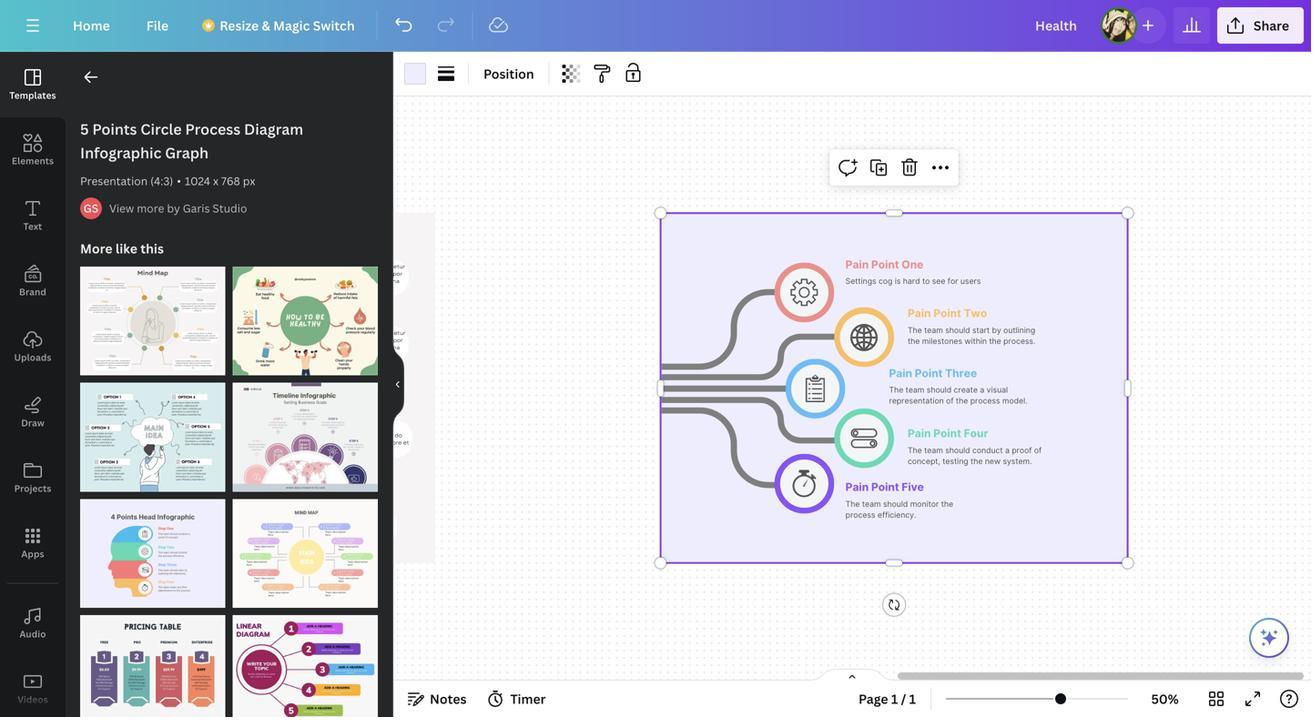 Task type: describe. For each thing, give the bounding box(es) containing it.
four
[[964, 427, 988, 440]]

purple & white pricing table comparison chart group
[[80, 604, 225, 717]]

grey simple modern timeline infographic chart graph group
[[233, 372, 378, 492]]

more
[[80, 240, 113, 257]]

2 vertical spatial icon image
[[851, 429, 877, 448]]

process.
[[1003, 337, 1035, 346]]

px
[[243, 173, 255, 188]]

team for efficiency.
[[862, 499, 881, 509]]

the left milestones
[[908, 337, 920, 346]]

professional multicolor concept map graphic image
[[233, 499, 378, 608]]

the inside the team should conduct a proof of concept, testing the new system.
[[971, 457, 983, 466]]

projects button
[[0, 445, 66, 511]]

resize & magic switch
[[220, 17, 355, 34]]

pain point five
[[845, 481, 924, 494]]

1024
[[185, 173, 210, 188]]

/
[[901, 691, 906, 708]]

videos button
[[0, 656, 66, 717]]

the inside the team should monitor the process efficiency.
[[941, 499, 953, 509]]

process inside the team should monitor the process efficiency.
[[845, 510, 875, 520]]

hard
[[903, 277, 920, 286]]

canva assistant image
[[1258, 627, 1280, 649]]

presentation (4:3)
[[80, 173, 173, 188]]

pain for pain point two
[[908, 307, 931, 320]]

share button
[[1217, 7, 1304, 44]]

conduct
[[972, 446, 1003, 455]]

pain point four
[[908, 427, 988, 440]]

green brown playful illustration healthy lifestyle guide graph group
[[233, 256, 378, 376]]

should for representation
[[927, 386, 951, 395]]

is
[[895, 277, 901, 286]]

by inside the team should start by outlining the milestones within the process.
[[992, 326, 1001, 335]]

blue creative mind map graph group
[[80, 372, 225, 492]]

file button
[[132, 7, 183, 44]]

should for efficiency.
[[883, 499, 908, 509]]

like
[[116, 240, 137, 257]]

4 points process head infographic graph image
[[80, 499, 225, 608]]

50%
[[1151, 691, 1179, 708]]

the for of
[[908, 446, 922, 455]]

home link
[[58, 7, 125, 44]]

process
[[185, 119, 241, 139]]

the team should create a visual representation of the process model.
[[889, 386, 1027, 406]]

the for the
[[908, 326, 922, 335]]

&
[[262, 17, 270, 34]]

new
[[985, 457, 1001, 466]]

graph
[[165, 143, 209, 163]]

side panel tab list
[[0, 52, 66, 717]]

the down start
[[989, 337, 1001, 346]]

infographic
[[80, 143, 162, 163]]

x
[[213, 173, 218, 188]]

visual
[[987, 386, 1008, 395]]

hide image
[[392, 341, 404, 428]]

representation
[[889, 396, 944, 406]]

process inside the team should create a visual representation of the process model.
[[970, 396, 1000, 406]]

draw button
[[0, 380, 66, 445]]

settings cog is hard to see for users
[[845, 277, 981, 286]]

home
[[73, 17, 110, 34]]

monitor
[[910, 499, 939, 509]]

chronometer icon image
[[793, 470, 816, 498]]

outlining
[[1003, 326, 1035, 335]]

a for proof
[[1005, 446, 1010, 455]]

main menu bar
[[0, 0, 1311, 52]]

cog
[[879, 277, 892, 286]]

point for one
[[871, 258, 899, 271]]

within
[[965, 337, 987, 346]]

more like this
[[80, 240, 164, 257]]

brand button
[[0, 249, 66, 314]]

testing
[[943, 457, 968, 466]]

elements
[[12, 155, 54, 167]]

1 1 from the left
[[891, 691, 898, 708]]

the team should start by outlining the milestones within the process.
[[908, 326, 1038, 346]]

proof
[[1012, 446, 1032, 455]]

projects
[[14, 483, 51, 495]]

garis studio image
[[80, 198, 102, 219]]

this
[[140, 240, 164, 257]]

team for the
[[924, 326, 943, 335]]

1024 x 768 px
[[185, 173, 255, 188]]

five
[[902, 481, 924, 494]]

(4:3)
[[150, 173, 173, 188]]

the team should monitor the process efficiency.
[[845, 499, 955, 520]]

notes button
[[401, 685, 474, 714]]

settings
[[845, 277, 876, 286]]

should for of
[[945, 446, 970, 455]]

point for three
[[915, 367, 943, 380]]

model.
[[1002, 396, 1027, 406]]

for
[[948, 277, 958, 286]]

pain point three
[[889, 367, 977, 380]]

videos
[[18, 694, 48, 706]]

pain for pain point five
[[845, 481, 869, 494]]

of inside the team should create a visual representation of the process model.
[[946, 396, 954, 406]]

file
[[146, 17, 169, 34]]

efficiency.
[[878, 510, 916, 520]]

notes
[[430, 691, 467, 708]]

professional multicolor concept map graphic group
[[233, 488, 378, 608]]



Task type: vqa. For each thing, say whether or not it's contained in the screenshot.
topmost process
yes



Task type: locate. For each thing, give the bounding box(es) containing it.
by right start
[[992, 326, 1001, 335]]

studio
[[213, 201, 247, 216]]

a inside the team should create a visual representation of the process model.
[[980, 386, 984, 395]]

point up the team should monitor the process efficiency.
[[871, 481, 899, 494]]

should inside the team should conduct a proof of concept, testing the new system.
[[945, 446, 970, 455]]

should
[[945, 326, 970, 335], [927, 386, 951, 395], [945, 446, 970, 455], [883, 499, 908, 509]]

the inside the team should start by outlining the milestones within the process.
[[908, 326, 922, 335]]

the right the monitor
[[941, 499, 953, 509]]

1 horizontal spatial a
[[1005, 446, 1010, 455]]

of down three
[[946, 396, 954, 406]]

colorful calm corporate clean mind map group
[[80, 256, 225, 376]]

should down pain point three
[[927, 386, 951, 395]]

team
[[924, 326, 943, 335], [906, 386, 924, 395], [924, 446, 943, 455], [862, 499, 881, 509]]

three
[[945, 367, 977, 380]]

should up testing
[[945, 446, 970, 455]]

circle
[[140, 119, 182, 139]]

templates button
[[0, 52, 66, 117]]

pain up 'concept,'
[[908, 427, 931, 440]]

0 horizontal spatial a
[[980, 386, 984, 395]]

1 vertical spatial process
[[845, 510, 875, 520]]

view
[[109, 201, 134, 216]]

0 horizontal spatial process
[[845, 510, 875, 520]]

the inside the team should create a visual representation of the process model.
[[889, 386, 903, 395]]

should inside the team should create a visual representation of the process model.
[[927, 386, 951, 395]]

should for the
[[945, 326, 970, 335]]

should inside the team should start by outlining the milestones within the process.
[[945, 326, 970, 335]]

4 points process head infographic graph group
[[80, 488, 225, 608]]

0 vertical spatial by
[[167, 201, 180, 216]]

pain for pain point four
[[908, 427, 931, 440]]

uploads
[[14, 351, 51, 364]]

text
[[23, 220, 42, 233]]

a for visual
[[980, 386, 984, 395]]

point left two
[[933, 307, 961, 320]]

the down pain point five
[[845, 499, 860, 509]]

5 points circle process diagram infographic graph
[[80, 119, 303, 163]]

the for representation
[[889, 386, 903, 395]]

pain up settings
[[845, 258, 869, 271]]

768
[[221, 173, 240, 188]]

the up representation
[[889, 386, 903, 395]]

pain up the team should monitor the process efficiency.
[[845, 481, 869, 494]]

pain
[[845, 258, 869, 271], [908, 307, 931, 320], [889, 367, 912, 380], [908, 427, 931, 440], [845, 481, 869, 494]]

process left efficiency.
[[845, 510, 875, 520]]

of
[[946, 396, 954, 406], [1034, 446, 1042, 455]]

5
[[80, 119, 89, 139]]

pain for pain point one
[[845, 258, 869, 271]]

1 horizontal spatial of
[[1034, 446, 1042, 455]]

team inside the team should conduct a proof of concept, testing the new system.
[[924, 446, 943, 455]]

share
[[1254, 17, 1289, 34]]

create
[[954, 386, 978, 395]]

view more by garis studio
[[109, 201, 247, 216]]

0 vertical spatial process
[[970, 396, 1000, 406]]

point for five
[[871, 481, 899, 494]]

team inside the team should start by outlining the milestones within the process.
[[924, 326, 943, 335]]

the
[[908, 326, 922, 335], [889, 386, 903, 395], [908, 446, 922, 455], [845, 499, 860, 509]]

view more by garis studio button
[[109, 199, 247, 218]]

0 horizontal spatial 1
[[891, 691, 898, 708]]

pain for pain point three
[[889, 367, 912, 380]]

purple & white pricing table comparison chart image
[[80, 615, 225, 717]]

the for efficiency.
[[845, 499, 860, 509]]

1 right /
[[909, 691, 916, 708]]

of inside the team should conduct a proof of concept, testing the new system.
[[1034, 446, 1042, 455]]

the
[[908, 337, 920, 346], [989, 337, 1001, 346], [956, 396, 968, 406], [971, 457, 983, 466], [941, 499, 953, 509]]

presentation
[[80, 173, 148, 188]]

should inside the team should monitor the process efficiency.
[[883, 499, 908, 509]]

0 horizontal spatial by
[[167, 201, 180, 216]]

the inside the team should create a visual representation of the process model.
[[956, 396, 968, 406]]

1
[[891, 691, 898, 708], [909, 691, 916, 708]]

resize & magic switch button
[[190, 7, 369, 44]]

50% button
[[1135, 685, 1194, 714]]

blue creative mind map graph image
[[80, 383, 225, 492]]

0 horizontal spatial of
[[946, 396, 954, 406]]

a left proof
[[1005, 446, 1010, 455]]

switch
[[313, 17, 355, 34]]

2 1 from the left
[[909, 691, 916, 708]]

1 vertical spatial by
[[992, 326, 1001, 335]]

point for two
[[933, 307, 961, 320]]

green brown playful illustration healthy lifestyle guide graph image
[[233, 267, 378, 376]]

by left the garis
[[167, 201, 180, 216]]

#eeedff image
[[404, 63, 426, 85], [404, 63, 426, 85]]

team inside the team should create a visual representation of the process model.
[[906, 386, 924, 395]]

Design title text field
[[1021, 7, 1093, 44]]

colorful minimalist linear steps circular diagram group
[[233, 604, 378, 717]]

1 vertical spatial of
[[1034, 446, 1042, 455]]

of right proof
[[1034, 446, 1042, 455]]

start
[[972, 326, 990, 335]]

pain up representation
[[889, 367, 912, 380]]

brand
[[19, 286, 46, 298]]

the inside the team should monitor the process efficiency.
[[845, 499, 860, 509]]

point up cog
[[871, 258, 899, 271]]

resize
[[220, 17, 259, 34]]

magic
[[273, 17, 310, 34]]

diagram
[[244, 119, 303, 139]]

a inside the team should conduct a proof of concept, testing the new system.
[[1005, 446, 1010, 455]]

team for of
[[924, 446, 943, 455]]

the inside the team should conduct a proof of concept, testing the new system.
[[908, 446, 922, 455]]

see
[[932, 277, 945, 286]]

1 vertical spatial icon image
[[806, 375, 825, 403]]

one
[[902, 258, 924, 271]]

concept,
[[908, 457, 940, 466]]

process down visual on the bottom right
[[970, 396, 1000, 406]]

show pages image
[[808, 668, 896, 683]]

colorful calm corporate clean mind map image
[[80, 267, 225, 376]]

milestones
[[922, 337, 962, 346]]

templates
[[9, 89, 56, 102]]

to
[[922, 277, 930, 286]]

point for four
[[933, 427, 961, 440]]

team up 'concept,'
[[924, 446, 943, 455]]

1 horizontal spatial process
[[970, 396, 1000, 406]]

0 vertical spatial icon image
[[791, 279, 818, 306]]

the down create
[[956, 396, 968, 406]]

the down the pain point two
[[908, 326, 922, 335]]

1 vertical spatial a
[[1005, 446, 1010, 455]]

page
[[859, 691, 888, 708]]

grey simple modern timeline infographic chart graph image
[[233, 383, 378, 492]]

the team should conduct a proof of concept, testing the new system.
[[908, 446, 1044, 466]]

should up efficiency.
[[883, 499, 908, 509]]

the down conduct
[[971, 457, 983, 466]]

a left visual on the bottom right
[[980, 386, 984, 395]]

by inside button
[[167, 201, 180, 216]]

0 vertical spatial of
[[946, 396, 954, 406]]

should up milestones
[[945, 326, 970, 335]]

point up representation
[[915, 367, 943, 380]]

points
[[92, 119, 137, 139]]

the up 'concept,'
[[908, 446, 922, 455]]

pain point one
[[845, 258, 924, 271]]

team up representation
[[906, 386, 924, 395]]

pain point two
[[908, 307, 987, 320]]

apps button
[[0, 511, 66, 576]]

0 vertical spatial a
[[980, 386, 984, 395]]

page 1 / 1
[[859, 691, 916, 708]]

point left four at the bottom of page
[[933, 427, 961, 440]]

1 left /
[[891, 691, 898, 708]]

garis
[[183, 201, 210, 216]]

more
[[137, 201, 164, 216]]

audio button
[[0, 591, 66, 656]]

elements button
[[0, 117, 66, 183]]

two
[[964, 307, 987, 320]]

1 horizontal spatial by
[[992, 326, 1001, 335]]

system.
[[1003, 457, 1032, 466]]

team down pain point five
[[862, 499, 881, 509]]

garis studio element
[[80, 198, 102, 219]]

pain down settings cog is hard to see for users
[[908, 307, 931, 320]]

uploads button
[[0, 314, 66, 380]]

colorful minimalist linear steps circular diagram image
[[233, 615, 378, 717]]

draw
[[21, 417, 44, 429]]

team inside the team should monitor the process efficiency.
[[862, 499, 881, 509]]

icon image
[[791, 279, 818, 306], [806, 375, 825, 403], [851, 429, 877, 448]]

position
[[483, 65, 534, 82]]

users
[[960, 277, 981, 286]]

a
[[980, 386, 984, 395], [1005, 446, 1010, 455]]

text button
[[0, 183, 66, 249]]

team up milestones
[[924, 326, 943, 335]]

team for representation
[[906, 386, 924, 395]]

timer
[[510, 691, 546, 708]]

apps
[[21, 548, 44, 560]]

process
[[970, 396, 1000, 406], [845, 510, 875, 520]]

timer button
[[481, 685, 553, 714]]

1 horizontal spatial 1
[[909, 691, 916, 708]]



